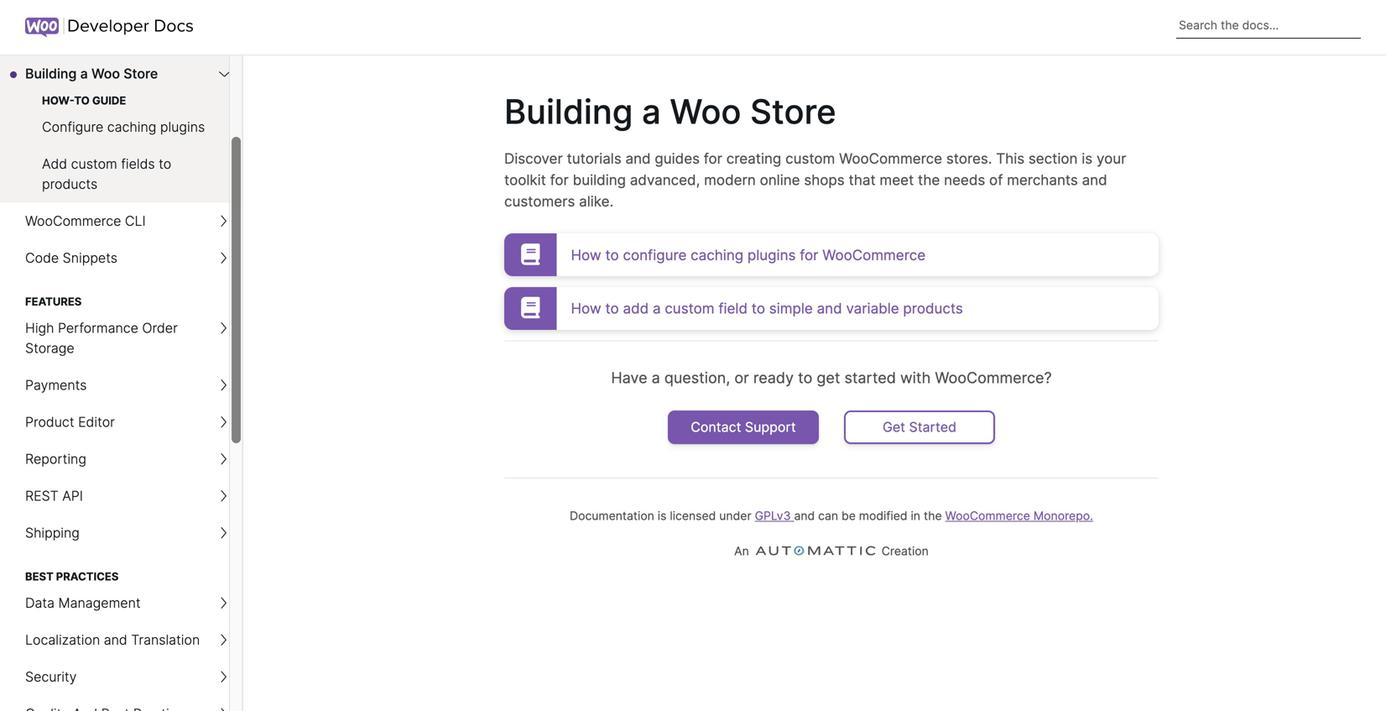 Task type: locate. For each thing, give the bounding box(es) containing it.
1 vertical spatial building
[[505, 91, 633, 132]]

0 horizontal spatial products
[[42, 176, 98, 192]]

security link
[[0, 659, 243, 696]]

0 vertical spatial building a woo store
[[25, 65, 158, 82]]

is left "licensed"
[[658, 509, 667, 523]]

how-
[[42, 94, 74, 107]]

building a woo store inside main menu element
[[25, 65, 158, 82]]

how-to guide
[[42, 94, 126, 107]]

product
[[25, 414, 74, 430]]

1 vertical spatial the
[[924, 509, 942, 523]]

1 vertical spatial woo
[[670, 91, 742, 132]]

0 horizontal spatial woo
[[91, 65, 120, 82]]

0 vertical spatial for
[[704, 150, 723, 167]]

0 horizontal spatial building
[[25, 65, 77, 82]]

2 horizontal spatial custom
[[786, 150, 836, 167]]

0 vertical spatial building
[[25, 65, 77, 82]]

product editor
[[25, 414, 115, 430]]

caching
[[107, 119, 156, 135], [691, 246, 744, 263]]

gplv3
[[755, 509, 791, 523]]

reporting
[[25, 451, 86, 467]]

security
[[25, 669, 77, 685]]

1 vertical spatial how
[[571, 300, 602, 317]]

get
[[883, 419, 906, 435]]

0 vertical spatial the
[[918, 171, 940, 188]]

custom left field
[[665, 300, 715, 317]]

to right field
[[752, 300, 766, 317]]

0 horizontal spatial custom
[[71, 156, 117, 172]]

1 horizontal spatial woo
[[670, 91, 742, 132]]

add custom fields to products link
[[0, 146, 243, 203]]

ready
[[754, 369, 794, 387]]

1 horizontal spatial for
[[704, 150, 723, 167]]

building a woo store up guides
[[505, 91, 837, 132]]

caching down how-to guide link
[[107, 119, 156, 135]]

0 vertical spatial caching
[[107, 119, 156, 135]]

best
[[25, 570, 54, 583]]

custom inside how to add a custom field to simple and variable products link
[[665, 300, 715, 317]]

woocommerce up "code snippets"
[[25, 213, 121, 229]]

and inside "link"
[[104, 632, 127, 648]]

1 horizontal spatial products
[[904, 300, 964, 317]]

custom right 'add'
[[71, 156, 117, 172]]

how left add
[[571, 300, 602, 317]]

caching up field
[[691, 246, 744, 263]]

1 vertical spatial store
[[751, 91, 837, 132]]

a right add
[[653, 300, 661, 317]]

building
[[25, 65, 77, 82], [505, 91, 633, 132]]

high performance order storage
[[25, 320, 178, 356]]

the inside the "discover tutorials and guides for creating custom woocommerce stores. this section is your toolkit for building advanced, modern online shops that meet the needs of merchants and customers alike."
[[918, 171, 940, 188]]

0 vertical spatial is
[[1082, 150, 1093, 167]]

0 horizontal spatial is
[[658, 509, 667, 523]]

woo up the guide
[[91, 65, 120, 82]]

best practices link
[[0, 552, 243, 585]]

payments
[[25, 377, 87, 393]]

of
[[990, 171, 1003, 188]]

store up how-to guide link
[[124, 65, 158, 82]]

advanced,
[[630, 171, 700, 188]]

solid image
[[517, 243, 544, 265]]

2 how from the top
[[571, 300, 602, 317]]

1 vertical spatial plugins
[[748, 246, 796, 263]]

0 vertical spatial plugins
[[160, 119, 205, 135]]

for
[[704, 150, 723, 167], [550, 171, 569, 188], [800, 246, 819, 263]]

1 horizontal spatial custom
[[665, 300, 715, 317]]

1 horizontal spatial plugins
[[748, 246, 796, 263]]

to right the "fields"
[[159, 156, 171, 172]]

translation
[[131, 632, 200, 648]]

to inside add custom fields to products
[[159, 156, 171, 172]]

1 how from the top
[[571, 246, 602, 263]]

add custom fields to products
[[42, 156, 171, 192]]

0 horizontal spatial building a woo store
[[25, 65, 158, 82]]

the right in on the bottom of the page
[[924, 509, 942, 523]]

1 horizontal spatial is
[[1082, 150, 1093, 167]]

stores.
[[947, 150, 993, 167]]

is left your
[[1082, 150, 1093, 167]]

to
[[159, 156, 171, 172], [606, 246, 619, 263], [606, 300, 619, 317], [752, 300, 766, 317], [798, 369, 813, 387]]

1 horizontal spatial building
[[505, 91, 633, 132]]

0 horizontal spatial store
[[124, 65, 158, 82]]

building a woo store up how-to guide
[[25, 65, 158, 82]]

shops
[[805, 171, 845, 188]]

custom up shops
[[786, 150, 836, 167]]

and down data management link
[[104, 632, 127, 648]]

2 vertical spatial for
[[800, 246, 819, 263]]

woo up guides
[[670, 91, 742, 132]]

products
[[42, 176, 98, 192], [904, 300, 964, 317]]

configure caching plugins link
[[0, 109, 243, 146]]

plugins up how to add a custom field to simple and variable products
[[748, 246, 796, 263]]

the right meet
[[918, 171, 940, 188]]

to left configure
[[606, 246, 619, 263]]

0 vertical spatial products
[[42, 176, 98, 192]]

contact support link
[[668, 411, 819, 444]]

caching inside main menu element
[[107, 119, 156, 135]]

solid image
[[517, 297, 544, 318]]

woocommerce up meet
[[840, 150, 943, 167]]

store
[[124, 65, 158, 82], [751, 91, 837, 132]]

add
[[42, 156, 67, 172]]

0 vertical spatial how
[[571, 246, 602, 263]]

0 horizontal spatial caching
[[107, 119, 156, 135]]

1 horizontal spatial caching
[[691, 246, 744, 263]]

1 vertical spatial for
[[550, 171, 569, 188]]

code snippets
[[25, 250, 118, 266]]

0 vertical spatial woo
[[91, 65, 120, 82]]

shipping link
[[0, 515, 243, 552]]

None search field
[[1177, 13, 1362, 39]]

how to configure caching plugins for woocommerce link
[[505, 233, 1159, 276]]

0 horizontal spatial plugins
[[160, 119, 205, 135]]

for up simple
[[800, 246, 819, 263]]

a up guides
[[642, 91, 661, 132]]

localization and translation
[[25, 632, 200, 648]]

0 horizontal spatial for
[[550, 171, 569, 188]]

how down alike.
[[571, 246, 602, 263]]

for up modern
[[704, 150, 723, 167]]

1 horizontal spatial store
[[751, 91, 837, 132]]

an
[[735, 544, 753, 558]]

performance
[[58, 320, 138, 336]]

custom
[[786, 150, 836, 167], [71, 156, 117, 172], [665, 300, 715, 317]]

guide
[[92, 94, 126, 107]]

and
[[626, 150, 651, 167], [1083, 171, 1108, 188], [817, 300, 843, 317], [795, 509, 815, 523], [104, 632, 127, 648]]

building up how-
[[25, 65, 77, 82]]

1 horizontal spatial building a woo store
[[505, 91, 837, 132]]

plugins
[[160, 119, 205, 135], [748, 246, 796, 263]]

products down 'add'
[[42, 176, 98, 192]]

1 vertical spatial is
[[658, 509, 667, 523]]

woocommerce
[[840, 150, 943, 167], [25, 213, 121, 229], [823, 246, 926, 263], [946, 509, 1031, 523]]

0 vertical spatial store
[[124, 65, 158, 82]]

products right variable
[[904, 300, 964, 317]]

how for how to add a custom field to simple and variable products
[[571, 300, 602, 317]]

woo inside main menu element
[[91, 65, 120, 82]]

guides
[[655, 150, 700, 167]]

woo
[[91, 65, 120, 82], [670, 91, 742, 132]]

needs
[[944, 171, 986, 188]]

store up creating
[[751, 91, 837, 132]]

building a woo store link
[[0, 55, 243, 92]]

rest
[[25, 488, 59, 504]]

for up customers
[[550, 171, 569, 188]]

data management
[[25, 595, 141, 611]]

code
[[25, 250, 59, 266]]

contact support
[[691, 419, 796, 435]]

contact
[[691, 419, 742, 435]]

1 vertical spatial building a woo store
[[505, 91, 837, 132]]

woocommerce inside the "discover tutorials and guides for creating custom woocommerce stores. this section is your toolkit for building advanced, modern online shops that meet the needs of merchants and customers alike."
[[840, 150, 943, 167]]

store inside main menu element
[[124, 65, 158, 82]]

building up tutorials
[[505, 91, 633, 132]]

the
[[918, 171, 940, 188], [924, 509, 942, 523]]

storage
[[25, 340, 74, 356]]

custom inside the "discover tutorials and guides for creating custom woocommerce stores. this section is your toolkit for building advanced, modern online shops that meet the needs of merchants and customers alike."
[[786, 150, 836, 167]]

have
[[611, 369, 648, 387]]

customers
[[505, 193, 575, 210]]

plugins down how-to guide link
[[160, 119, 205, 135]]

1 vertical spatial products
[[904, 300, 964, 317]]



Task type: describe. For each thing, give the bounding box(es) containing it.
section
[[1029, 150, 1078, 167]]

a up how-to guide
[[80, 65, 88, 82]]

1 vertical spatial caching
[[691, 246, 744, 263]]

rest api link
[[0, 478, 243, 515]]

woocommerce right in on the bottom of the page
[[946, 509, 1031, 523]]

documentation is licensed under gplv3 and can be modified in the woocommerce monorepo.
[[570, 509, 1094, 523]]

that
[[849, 171, 876, 188]]

question,
[[665, 369, 731, 387]]

under
[[720, 509, 752, 523]]

woocommerce cli
[[25, 213, 146, 229]]

how-to guide link
[[0, 92, 243, 109]]

how to configure caching plugins for woocommerce
[[571, 246, 926, 263]]

best practices
[[25, 570, 119, 583]]

get started
[[883, 419, 957, 435]]

localization and translation link
[[0, 622, 243, 659]]

fields
[[121, 156, 155, 172]]

started
[[910, 419, 957, 435]]

how for how to configure caching plugins for woocommerce
[[571, 246, 602, 263]]

get started link
[[845, 411, 996, 444]]

configure caching plugins
[[42, 119, 205, 135]]

practices
[[56, 570, 119, 583]]

rest api
[[25, 488, 83, 504]]

woocommerce monorepo. link
[[946, 509, 1094, 523]]

cli
[[125, 213, 146, 229]]

high
[[25, 320, 54, 336]]

discover
[[505, 150, 563, 167]]

or
[[735, 369, 749, 387]]

can
[[819, 509, 839, 523]]

to left get
[[798, 369, 813, 387]]

reporting link
[[0, 441, 243, 478]]

add
[[623, 300, 649, 317]]

woocommerce up variable
[[823, 246, 926, 263]]

a right the 'have'
[[652, 369, 661, 387]]

features
[[25, 295, 82, 308]]

to left add
[[606, 300, 619, 317]]

online
[[760, 171, 801, 188]]

products inside add custom fields to products
[[42, 176, 98, 192]]

building
[[573, 171, 626, 188]]

and up advanced,
[[626, 150, 651, 167]]

meet
[[880, 171, 914, 188]]

have a question, or ready to get started with woocommerce?
[[611, 369, 1052, 387]]

product editor link
[[0, 404, 243, 441]]

to
[[74, 94, 90, 107]]

plugins inside main menu element
[[160, 119, 205, 135]]

monorepo.
[[1034, 509, 1094, 523]]

modified
[[859, 509, 908, 523]]

configure
[[42, 119, 103, 135]]

features link
[[0, 277, 243, 310]]

how to add a custom field to simple and variable products link
[[505, 287, 1159, 330]]

woocommerce inside "link"
[[25, 213, 121, 229]]

field
[[719, 300, 748, 317]]

editor
[[78, 414, 115, 430]]

and down your
[[1083, 171, 1108, 188]]

get
[[817, 369, 841, 387]]

variable
[[847, 300, 900, 317]]

simple
[[770, 300, 813, 317]]

2 horizontal spatial for
[[800, 246, 819, 263]]

high performance order storage link
[[0, 310, 243, 367]]

be
[[842, 509, 856, 523]]

how to add a custom field to simple and variable products
[[571, 300, 964, 317]]

custom inside add custom fields to products
[[71, 156, 117, 172]]

building inside main menu element
[[25, 65, 77, 82]]

creation
[[879, 544, 929, 558]]

toolkit
[[505, 171, 546, 188]]

modern
[[704, 171, 756, 188]]

order
[[142, 320, 178, 336]]

licensed
[[670, 509, 716, 523]]

management
[[58, 595, 141, 611]]

search search field
[[1177, 13, 1362, 39]]

gplv3 link
[[755, 509, 795, 523]]

payments link
[[0, 367, 243, 404]]

this
[[997, 150, 1025, 167]]

and right simple
[[817, 300, 843, 317]]

configure
[[623, 246, 687, 263]]

tutorials
[[567, 150, 622, 167]]

with
[[901, 369, 931, 387]]

localization
[[25, 632, 100, 648]]

is inside the "discover tutorials and guides for creating custom woocommerce stores. this section is your toolkit for building advanced, modern online shops that meet the needs of merchants and customers alike."
[[1082, 150, 1093, 167]]

woocommerce?
[[935, 369, 1052, 387]]

data management link
[[0, 585, 243, 622]]

documentation
[[570, 509, 655, 523]]

discover tutorials and guides for creating custom woocommerce stores. this section is your toolkit for building advanced, modern online shops that meet the needs of merchants and customers alike.
[[505, 150, 1127, 210]]

main menu element
[[0, 55, 243, 711]]

your
[[1097, 150, 1127, 167]]

support
[[745, 419, 796, 435]]

alike.
[[579, 193, 614, 210]]

merchants
[[1007, 171, 1079, 188]]

snippets
[[63, 250, 118, 266]]

woocommerce cli link
[[0, 203, 243, 240]]

code snippets link
[[0, 240, 243, 277]]

and left can
[[795, 509, 815, 523]]

data
[[25, 595, 55, 611]]



Task type: vqa. For each thing, say whether or not it's contained in the screenshot.
A
yes



